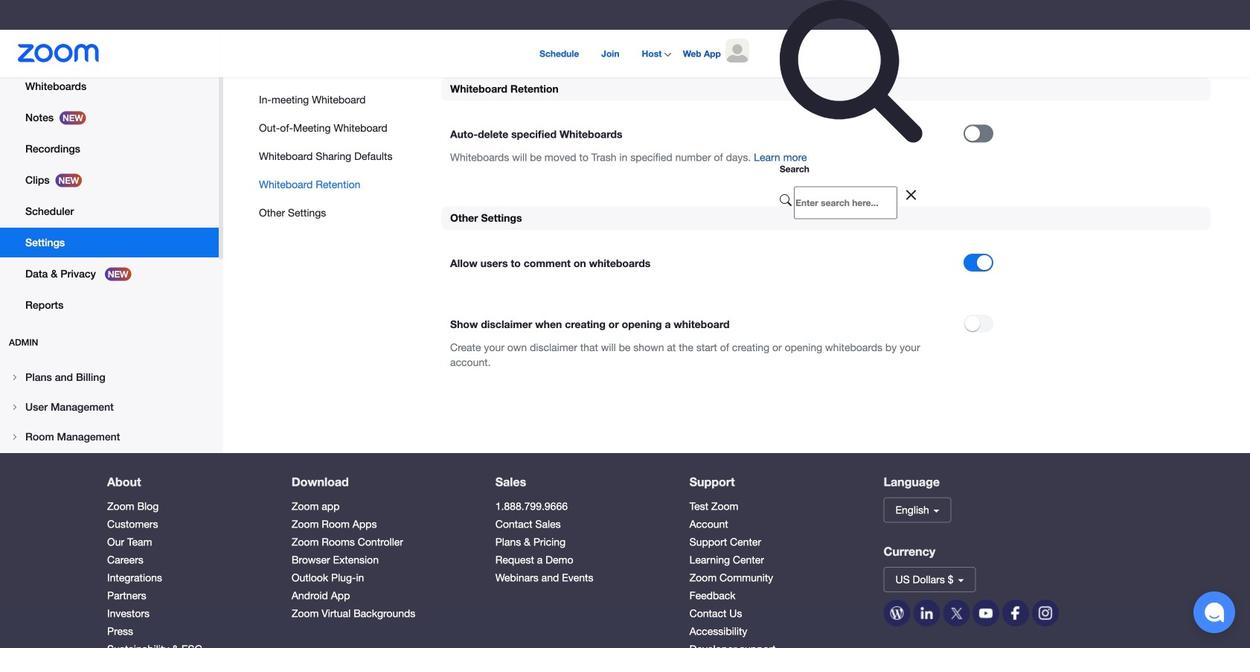 Task type: locate. For each thing, give the bounding box(es) containing it.
1 menu item from the top
[[0, 363, 219, 391]]

2 heading from the left
[[292, 476, 469, 489]]

3 menu item from the top
[[0, 423, 219, 451]]

search element
[[780, 194, 794, 208]]

meetings navigation
[[529, 30, 761, 77]]

2 menu item from the top
[[0, 393, 219, 421]]

right image
[[10, 373, 19, 382], [10, 403, 19, 412]]

search image
[[780, 194, 792, 206]]

other settings element
[[441, 207, 1211, 388]]

personal menu menu
[[0, 0, 219, 322]]

4 heading from the left
[[690, 476, 857, 489]]

banner
[[0, 30, 1250, 219]]

heading
[[107, 476, 265, 489], [292, 476, 469, 489], [495, 476, 663, 489], [690, 476, 857, 489]]

menu bar
[[259, 92, 393, 220]]

1 vertical spatial right image
[[10, 403, 19, 412]]

1 right image from the top
[[10, 373, 19, 382]]

cancel search image
[[900, 184, 923, 206]]

side navigation navigation
[[0, 0, 223, 572]]

whiteboard retention element
[[441, 78, 1211, 183]]

menu item
[[0, 363, 219, 391], [0, 393, 219, 421], [0, 423, 219, 451], [0, 453, 219, 481]]

zoom logo image
[[18, 44, 99, 63]]

0 vertical spatial right image
[[10, 373, 19, 382]]



Task type: describe. For each thing, give the bounding box(es) containing it.
Search text field
[[794, 187, 898, 219]]

cancel search element
[[900, 184, 923, 208]]

1 heading from the left
[[107, 476, 265, 489]]

3 heading from the left
[[495, 476, 663, 489]]

4 menu item from the top
[[0, 453, 219, 481]]

right image
[[10, 432, 19, 441]]

admin menu menu
[[0, 363, 219, 572]]

2 right image from the top
[[10, 403, 19, 412]]

open chat image
[[1204, 602, 1225, 623]]



Task type: vqa. For each thing, say whether or not it's contained in the screenshot.
heading
yes



